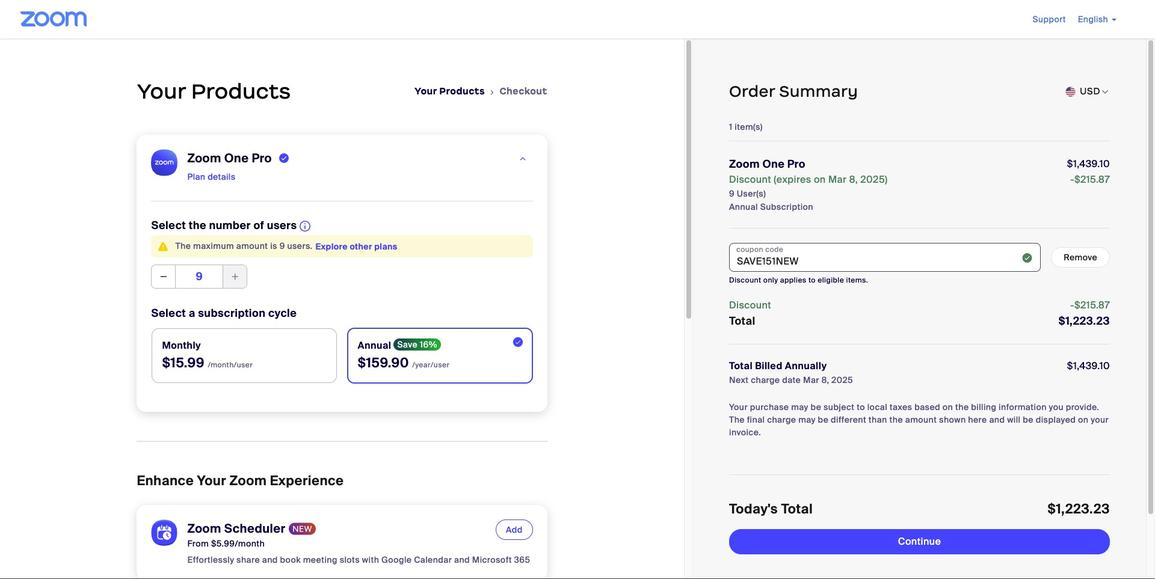 Task type: describe. For each thing, give the bounding box(es) containing it.
16%
[[420, 340, 437, 350]]

the inside application
[[189, 219, 206, 233]]

and inside "your purchase may be subject to local taxes based on the billing information you provide. the final charge may be different than the amount shown here and will be displayed on your invoice."
[[989, 415, 1005, 425]]

continue
[[898, 535, 941, 548]]

other
[[350, 241, 372, 252]]

displayed
[[1036, 415, 1076, 425]]

order summary
[[729, 82, 858, 101]]

checkout
[[500, 85, 547, 97]]

products inside breadcrumb navigation
[[439, 85, 485, 97]]

different
[[831, 415, 866, 425]]

items.
[[846, 276, 868, 285]]

zoom one pro select the number of users 9 decrease image
[[159, 268, 169, 285]]

will
[[1007, 415, 1021, 425]]

2 vertical spatial on
[[1078, 415, 1089, 425]]

users.
[[287, 241, 313, 252]]

discount for discount  (expires on mar 8, 2025)
[[729, 173, 771, 186]]

zoom logo image
[[20, 11, 87, 26]]

you
[[1049, 402, 1064, 413]]

charge inside "your purchase may be subject to local taxes based on the billing information you provide. the final charge may be different than the amount shown here and will be displayed on your invoice."
[[767, 415, 796, 425]]

maximum
[[193, 241, 234, 252]]

english
[[1078, 14, 1108, 25]]

select a subscription cycle
[[151, 307, 297, 321]]

taxes
[[890, 402, 912, 413]]

/month/user
[[208, 361, 253, 370]]

$1,223.23 for today's total
[[1048, 501, 1110, 518]]

mar for on
[[828, 173, 847, 186]]

zoom one image
[[151, 149, 178, 176]]

zoom one pro for total
[[729, 157, 806, 171]]

the maximum amount is 9 users. explore other plans
[[175, 241, 397, 252]]

$159.90
[[358, 355, 409, 372]]

date
[[782, 375, 801, 386]]

billing
[[971, 402, 997, 413]]

/year/user
[[412, 361, 450, 370]]

zoom one pro select the number of users 9 increase image
[[230, 268, 240, 285]]

today's
[[729, 501, 778, 518]]

applies
[[780, 276, 807, 285]]

your products inside breadcrumb navigation
[[415, 85, 485, 97]]

microsoft
[[472, 555, 512, 566]]

support
[[1033, 14, 1066, 25]]

effortlessly
[[187, 555, 234, 566]]

new image
[[289, 523, 316, 536]]

remove
[[1064, 252, 1097, 263]]

1 vertical spatial the
[[955, 402, 969, 413]]

1
[[729, 122, 733, 132]]

zoom scheduler
[[187, 521, 286, 537]]

enhance your zoom experience
[[137, 473, 344, 490]]

amount inside "your purchase may be subject to local taxes based on the billing information you provide. the final charge may be different than the amount shown here and will be displayed on your invoice."
[[905, 415, 937, 425]]

monthly
[[162, 340, 201, 352]]

right image
[[489, 87, 496, 99]]

your products link
[[415, 85, 485, 97]]

purchase
[[750, 402, 789, 413]]

total
[[781, 501, 813, 518]]

shown
[[939, 415, 966, 425]]

$215.87 for discount
[[1075, 299, 1110, 312]]

plan details button
[[187, 167, 236, 187]]

the inside "your purchase may be subject to local taxes based on the billing information you provide. the final charge may be different than the amount shown here and will be displayed on your invoice."
[[729, 415, 745, 425]]

eligible
[[818, 276, 844, 285]]

discount  (expires on mar 8, 2025)
[[729, 173, 888, 186]]

(expires
[[774, 173, 811, 186]]

today's total
[[729, 501, 813, 518]]

subject
[[824, 402, 855, 413]]

365
[[514, 555, 530, 566]]

add
[[506, 525, 523, 536]]

annually
[[785, 360, 827, 372]]

breadcrumb navigation
[[415, 85, 547, 99]]

discount only applies to eligible items.
[[729, 276, 868, 285]]

0 horizontal spatial products
[[191, 78, 291, 105]]

your purchase may be subject to local taxes based on the billing information you provide. the final charge may be different than the amount shown here and will be displayed on your invoice.
[[729, 402, 1109, 438]]

your inside "your purchase may be subject to local taxes based on the billing information you provide. the final charge may be different than the amount shown here and will be displayed on your invoice."
[[729, 402, 748, 413]]

explore
[[316, 241, 348, 252]]

annual save 16% $159.90 /year/user
[[358, 340, 450, 372]]

invoice.
[[729, 427, 761, 438]]

select for maximum
[[151, 219, 186, 233]]

your
[[1091, 415, 1109, 425]]

details
[[208, 171, 236, 182]]

0 vertical spatial may
[[791, 402, 809, 413]]

billed
[[755, 360, 783, 372]]

than
[[869, 415, 887, 425]]

1 horizontal spatial on
[[943, 402, 953, 413]]

0 vertical spatial on
[[814, 173, 826, 186]]

annual inside the 9 user(s) annual subscription
[[729, 202, 758, 212]]

total for total
[[729, 314, 755, 329]]

from
[[187, 539, 209, 550]]

plan
[[187, 171, 205, 182]]

users
[[267, 219, 297, 233]]

based
[[915, 402, 940, 413]]

0 vertical spatial charge
[[751, 375, 780, 386]]

with
[[362, 555, 379, 566]]

of
[[254, 219, 264, 233]]

0 horizontal spatial and
[[262, 555, 278, 566]]

only
[[763, 276, 778, 285]]

monthly $15.99 /month/user
[[162, 340, 253, 372]]

8, for 2025
[[822, 375, 829, 386]]

annual inside annual save 16% $159.90 /year/user
[[358, 340, 391, 352]]

save
[[397, 340, 418, 350]]

coupon code
[[736, 245, 784, 255]]

select the number of users
[[151, 219, 300, 233]]

1 item(s)
[[729, 122, 763, 132]]

$1,439.10 for pro
[[1067, 158, 1110, 170]]

slots
[[340, 555, 360, 566]]

add button
[[496, 520, 533, 541]]



Task type: locate. For each thing, give the bounding box(es) containing it.
1 vertical spatial 8,
[[822, 375, 829, 386]]

$1,439.10
[[1067, 158, 1110, 170], [1067, 360, 1110, 372]]

total
[[729, 314, 755, 329], [729, 360, 753, 372]]

1 vertical spatial annual
[[358, 340, 391, 352]]

$1,223.23 for total
[[1059, 314, 1110, 329]]

be
[[811, 402, 821, 413], [818, 415, 829, 425], [1023, 415, 1034, 425]]

to
[[809, 276, 816, 285], [857, 402, 865, 413]]

the left maximum in the left of the page
[[175, 241, 191, 252]]

total for total billed annually
[[729, 360, 753, 372]]

be left subject on the bottom
[[811, 402, 821, 413]]

zoom up plan details "button" at top
[[187, 150, 221, 166]]

0 vertical spatial the
[[175, 241, 191, 252]]

0 horizontal spatial amount
[[236, 241, 268, 252]]

0 vertical spatial annual
[[729, 202, 758, 212]]

the up invoice.
[[729, 415, 745, 425]]

select for $15.99
[[151, 307, 186, 321]]

0 horizontal spatial the
[[189, 219, 206, 233]]

0 vertical spatial $215.87
[[1075, 173, 1110, 186]]

may left different at the right of page
[[799, 415, 816, 425]]

explore other plans button
[[316, 241, 397, 253]]

final
[[747, 415, 765, 425]]

subscription down zoom one pro select the number of users 9 increase icon
[[198, 307, 266, 321]]

0 horizontal spatial to
[[809, 276, 816, 285]]

pro for select the number of users
[[252, 150, 272, 166]]

zoom one pro up "details"
[[187, 150, 272, 166]]

continue button
[[729, 529, 1110, 555]]

2 select from the top
[[151, 307, 186, 321]]

to inside "your purchase may be subject to local taxes based on the billing information you provide. the final charge may be different than the amount shown here and will be displayed on your invoice."
[[857, 402, 865, 413]]

from $5.99/month
[[187, 539, 265, 550]]

on right (expires
[[814, 173, 826, 186]]

discount down only
[[729, 299, 771, 312]]

1 horizontal spatial to
[[857, 402, 865, 413]]

amount inside the maximum amount is 9 users. explore other plans
[[236, 241, 268, 252]]

charge down billed
[[751, 375, 780, 386]]

zoom one billing cycle option group
[[151, 328, 533, 384]]

support link
[[1033, 14, 1066, 25]]

1 vertical spatial mar
[[803, 375, 819, 386]]

summary
[[779, 82, 858, 101]]

0 vertical spatial discount
[[729, 173, 771, 186]]

1 horizontal spatial your products
[[415, 85, 485, 97]]

annual
[[729, 202, 758, 212], [358, 340, 391, 352]]

total up 'next'
[[729, 360, 753, 372]]

1 vertical spatial amount
[[905, 415, 937, 425]]

0 horizontal spatial pro
[[252, 150, 272, 166]]

9 user(s) annual subscription
[[729, 188, 813, 212]]

1 total from the top
[[729, 314, 755, 329]]

amount
[[236, 241, 268, 252], [905, 415, 937, 425]]

1 horizontal spatial 9
[[729, 188, 735, 199]]

the
[[189, 219, 206, 233], [955, 402, 969, 413], [890, 415, 903, 425]]

zoom scheduler icon image
[[151, 520, 178, 547]]

discount for discount only applies to eligible items.
[[729, 276, 761, 285]]

charge down purchase
[[767, 415, 796, 425]]

3 discount from the top
[[729, 299, 771, 312]]

0 vertical spatial total
[[729, 314, 755, 329]]

order
[[729, 82, 775, 101]]

and left book
[[262, 555, 278, 566]]

2 horizontal spatial and
[[989, 415, 1005, 425]]

a
[[189, 307, 195, 321]]

plan details
[[187, 171, 236, 182]]

0 horizontal spatial subscription
[[198, 307, 266, 321]]

1 horizontal spatial mar
[[828, 173, 847, 186]]

success image
[[279, 151, 289, 165]]

code
[[765, 245, 784, 255]]

1 horizontal spatial products
[[439, 85, 485, 97]]

item(s)
[[735, 122, 763, 132]]

discount left only
[[729, 276, 761, 285]]

8, left 2025)
[[849, 173, 858, 186]]

zoom one pro up (expires
[[729, 157, 806, 171]]

local
[[867, 402, 888, 413]]

zoom one pro for the
[[187, 150, 272, 166]]

1 vertical spatial discount
[[729, 276, 761, 285]]

zoom one pro Select the number of users field
[[151, 265, 248, 289]]

number
[[209, 219, 251, 233]]

one
[[224, 150, 249, 166], [763, 157, 785, 171]]

book
[[280, 555, 301, 566]]

cycle
[[268, 307, 297, 321]]

your
[[137, 78, 186, 105], [415, 85, 437, 97], [729, 402, 748, 413], [197, 473, 226, 490]]

total up billed
[[729, 314, 755, 329]]

select the number of users application
[[151, 218, 311, 235]]

zoom up from
[[187, 521, 221, 537]]

discount up user(s)
[[729, 173, 771, 186]]

0 vertical spatial the
[[189, 219, 206, 233]]

plans
[[374, 241, 397, 252]]

here
[[968, 415, 987, 425]]

2 horizontal spatial the
[[955, 402, 969, 413]]

and right the calendar
[[454, 555, 470, 566]]

1 horizontal spatial the
[[729, 415, 745, 425]]

be down 'information'
[[1023, 415, 1034, 425]]

2 vertical spatial discount
[[729, 299, 771, 312]]

mar for date
[[803, 375, 819, 386]]

0 vertical spatial select
[[151, 219, 186, 233]]

1 horizontal spatial annual
[[729, 202, 758, 212]]

mar
[[828, 173, 847, 186], [803, 375, 819, 386]]

on down provide.
[[1078, 415, 1089, 425]]

0 horizontal spatial mar
[[803, 375, 819, 386]]

pro up (expires
[[787, 157, 806, 171]]

share
[[237, 555, 260, 566]]

one up "details"
[[224, 150, 249, 166]]

products
[[191, 78, 291, 105], [439, 85, 485, 97]]

0 horizontal spatial one
[[224, 150, 249, 166]]

1 vertical spatial to
[[857, 402, 865, 413]]

pro for today's total
[[787, 157, 806, 171]]

$1,223.23
[[1059, 314, 1110, 329], [1048, 501, 1110, 518]]

2 $1,439.10 from the top
[[1067, 360, 1110, 372]]

discount
[[729, 173, 771, 186], [729, 276, 761, 285], [729, 299, 771, 312]]

experience
[[270, 473, 344, 490]]

2 discount from the top
[[729, 276, 761, 285]]

subscription inside the 9 user(s) annual subscription
[[760, 202, 813, 212]]

alert
[[151, 235, 533, 258]]

show options image
[[1100, 87, 1110, 97]]

9 right is
[[280, 241, 285, 252]]

select up zoom one pro select the number of users 9 decrease image
[[151, 219, 186, 233]]

2 vertical spatial the
[[890, 415, 903, 425]]

9 inside the 9 user(s) annual subscription
[[729, 188, 735, 199]]

pro left success image
[[252, 150, 272, 166]]

user(s)
[[737, 188, 766, 199]]

zoom one pro plan image
[[519, 151, 527, 167]]

0 vertical spatial $1,223.23
[[1059, 314, 1110, 329]]

2025)
[[861, 173, 888, 186]]

your inside breadcrumb navigation
[[415, 85, 437, 97]]

is
[[270, 241, 277, 252]]

select
[[151, 219, 186, 233], [151, 307, 186, 321]]

to right applies
[[809, 276, 816, 285]]

zoom up user(s)
[[729, 157, 760, 171]]

on up shown
[[943, 402, 953, 413]]

0 vertical spatial 9
[[729, 188, 735, 199]]

one for total
[[763, 157, 785, 171]]

the up maximum in the left of the page
[[189, 219, 206, 233]]

0 vertical spatial amount
[[236, 241, 268, 252]]

0 horizontal spatial 9
[[280, 241, 285, 252]]

1 vertical spatial $1,439.10
[[1067, 360, 1110, 372]]

1 select from the top
[[151, 219, 186, 233]]

0 vertical spatial mar
[[828, 173, 847, 186]]

next
[[729, 375, 749, 386]]

0 horizontal spatial the
[[175, 241, 191, 252]]

mar down the annually
[[803, 375, 819, 386]]

1 horizontal spatial and
[[454, 555, 470, 566]]

the
[[175, 241, 191, 252], [729, 415, 745, 425]]

next charge date mar 8, 2025
[[729, 375, 853, 386]]

$15.99
[[162, 355, 205, 372]]

be down subject on the bottom
[[818, 415, 829, 425]]

remove button
[[1051, 247, 1110, 268]]

may down date
[[791, 402, 809, 413]]

1 vertical spatial $1,223.23
[[1048, 501, 1110, 518]]

8, left the 2025
[[822, 375, 829, 386]]

0 horizontal spatial annual
[[358, 340, 391, 352]]

9 left user(s)
[[729, 188, 735, 199]]

1 discount from the top
[[729, 173, 771, 186]]

0 horizontal spatial on
[[814, 173, 826, 186]]

english link
[[1078, 14, 1117, 25]]

total billed annually
[[729, 360, 827, 372]]

$5.99/month
[[211, 539, 265, 550]]

the up shown
[[955, 402, 969, 413]]

$1,439.10 for annually
[[1067, 360, 1110, 372]]

0 horizontal spatial 8,
[[822, 375, 829, 386]]

usd
[[1080, 85, 1100, 97]]

zoom up scheduler
[[230, 473, 267, 490]]

9 inside the maximum amount is 9 users. explore other plans
[[280, 241, 285, 252]]

1 vertical spatial may
[[799, 415, 816, 425]]

information
[[999, 402, 1047, 413]]

0 vertical spatial $1,439.10
[[1067, 158, 1110, 170]]

your products
[[137, 78, 291, 105], [415, 85, 485, 97]]

$215.87 for discount  (expires on mar 8, 2025)
[[1075, 173, 1110, 186]]

alert containing the maximum amount is 9 users.
[[151, 235, 533, 258]]

select left a
[[151, 307, 186, 321]]

provide.
[[1066, 402, 1099, 413]]

2 horizontal spatial on
[[1078, 415, 1089, 425]]

amount down based
[[905, 415, 937, 425]]

coupon
[[736, 245, 763, 255]]

select inside application
[[151, 219, 186, 233]]

scheduler
[[224, 521, 286, 537]]

1 $1,439.10 from the top
[[1067, 158, 1110, 170]]

1 horizontal spatial 8,
[[849, 173, 858, 186]]

0 vertical spatial 8,
[[849, 173, 858, 186]]

and left will
[[989, 415, 1005, 425]]

usd button
[[1080, 82, 1100, 100]]

1 vertical spatial total
[[729, 360, 753, 372]]

1 vertical spatial 9
[[280, 241, 285, 252]]

amount down the of
[[236, 241, 268, 252]]

charge
[[751, 375, 780, 386], [767, 415, 796, 425]]

1 horizontal spatial pro
[[787, 157, 806, 171]]

8, for 2025)
[[849, 173, 858, 186]]

google
[[381, 555, 412, 566]]

mar left 2025)
[[828, 173, 847, 186]]

annual down user(s)
[[729, 202, 758, 212]]

0 horizontal spatial your products
[[137, 78, 291, 105]]

subscription down (expires
[[760, 202, 813, 212]]

1 horizontal spatial zoom one pro
[[729, 157, 806, 171]]

0 vertical spatial subscription
[[760, 202, 813, 212]]

one up (expires
[[763, 157, 785, 171]]

may
[[791, 402, 809, 413], [799, 415, 816, 425]]

the inside the maximum amount is 9 users. explore other plans
[[175, 241, 191, 252]]

1 horizontal spatial one
[[763, 157, 785, 171]]

1 vertical spatial charge
[[767, 415, 796, 425]]

0 vertical spatial to
[[809, 276, 816, 285]]

2025
[[832, 375, 853, 386]]

on
[[814, 173, 826, 186], [943, 402, 953, 413], [1078, 415, 1089, 425]]

9
[[729, 188, 735, 199], [280, 241, 285, 252]]

1 vertical spatial select
[[151, 307, 186, 321]]

1 vertical spatial the
[[729, 415, 745, 425]]

the down the taxes
[[890, 415, 903, 425]]

to left local
[[857, 402, 865, 413]]

1 vertical spatial subscription
[[198, 307, 266, 321]]

one for the
[[224, 150, 249, 166]]

meeting
[[303, 555, 337, 566]]

zoom
[[187, 150, 221, 166], [729, 157, 760, 171], [230, 473, 267, 490], [187, 521, 221, 537]]

1 vertical spatial on
[[943, 402, 953, 413]]

annual up $159.90
[[358, 340, 391, 352]]

zoom one pro
[[187, 150, 272, 166], [729, 157, 806, 171]]

1 horizontal spatial amount
[[905, 415, 937, 425]]

enhance
[[137, 473, 194, 490]]

0 horizontal spatial zoom one pro
[[187, 150, 272, 166]]

1 horizontal spatial subscription
[[760, 202, 813, 212]]

1 horizontal spatial the
[[890, 415, 903, 425]]

2 total from the top
[[729, 360, 753, 372]]

1 vertical spatial $215.87
[[1075, 299, 1110, 312]]

coupon code text field
[[729, 243, 1041, 272]]



Task type: vqa. For each thing, say whether or not it's contained in the screenshot.
PERSONAL MENU menu
no



